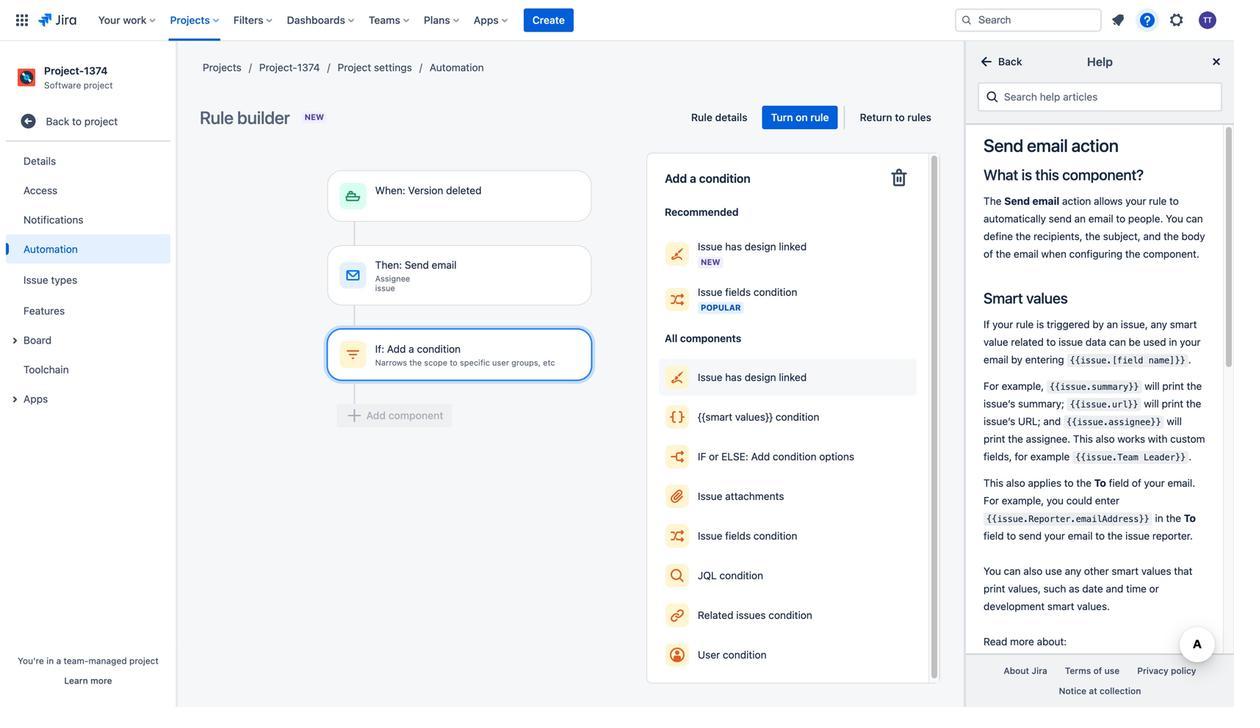 Task type: locate. For each thing, give the bounding box(es) containing it.
1 vertical spatial apps
[[24, 393, 48, 405]]

groups,
[[511, 358, 541, 368]]

1 vertical spatial back
[[46, 115, 69, 127]]

1 horizontal spatial apps
[[474, 14, 499, 26]]

1 horizontal spatial 1374
[[297, 61, 320, 73]]

fields inside issue fields condition button
[[725, 530, 751, 542]]

rule left details
[[691, 111, 712, 123]]

automation
[[430, 61, 484, 73], [24, 243, 78, 255]]

project- up builder
[[259, 61, 297, 73]]

2 linked from the top
[[779, 371, 807, 383]]

projects right sidebar navigation image
[[203, 61, 242, 73]]

2 has from the top
[[725, 371, 742, 383]]

automation down the notifications
[[24, 243, 78, 255]]

1 vertical spatial a
[[409, 343, 414, 355]]

design up the issue fields condition popular
[[745, 241, 776, 253]]

1374 inside project-1374 software project
[[84, 65, 108, 77]]

about jira
[[1004, 666, 1047, 676]]

issue types link
[[6, 264, 170, 296]]

0 vertical spatial fields
[[725, 286, 751, 298]]

delete image right "duplicate" "image"
[[557, 239, 574, 257]]

projects link
[[203, 59, 242, 76]]

add up "recommended"
[[665, 172, 687, 185]]

primary element
[[9, 0, 943, 41]]

0 vertical spatial linked
[[779, 241, 807, 253]]

issue attachments button
[[659, 478, 917, 515]]

learn more button
[[64, 675, 112, 687]]

apps inside apps dropdown button
[[474, 14, 499, 26]]

condition up scope
[[417, 343, 461, 355]]

1374 up back to project link
[[84, 65, 108, 77]]

2 horizontal spatial add
[[751, 451, 770, 463]]

about jira button
[[995, 661, 1056, 681]]

the
[[409, 358, 422, 368]]

issue attachments
[[698, 490, 784, 502]]

1 has from the top
[[725, 241, 742, 253]]

1 horizontal spatial delete image
[[887, 167, 911, 190]]

access link
[[6, 176, 170, 205]]

1 design from the top
[[745, 241, 776, 253]]

turn on rule button
[[762, 106, 838, 129]]

project- up software
[[44, 65, 84, 77]]

banner
[[0, 0, 1234, 41]]

linked inside issue has design linked new
[[779, 241, 807, 253]]

specific
[[460, 358, 490, 368]]

condition down issue has design linked button
[[776, 411, 819, 423]]

issue fields condition
[[698, 530, 797, 542]]

project settings link
[[338, 59, 412, 76]]

linked up the issue fields condition popular
[[779, 241, 807, 253]]

has
[[725, 241, 742, 253], [725, 371, 742, 383]]

projects inside popup button
[[170, 14, 210, 26]]

fields down issue attachments
[[725, 530, 751, 542]]

rule for rule builder
[[200, 107, 233, 128]]

2 horizontal spatial to
[[895, 111, 905, 123]]

0 vertical spatial email
[[1027, 135, 1068, 156]]

a right in
[[56, 656, 61, 666]]

jira image
[[38, 11, 76, 29], [38, 11, 76, 29]]

rule inside button
[[691, 111, 712, 123]]

design up {{smart values}} condition
[[745, 371, 776, 383]]

project-1374
[[259, 61, 320, 73]]

automation inside automation link
[[24, 243, 78, 255]]

1 vertical spatial has
[[725, 371, 742, 383]]

issue up popular
[[698, 286, 722, 298]]

values}}
[[735, 411, 773, 423]]

has for issue has design linked new
[[725, 241, 742, 253]]

0 vertical spatial apps
[[474, 14, 499, 26]]

2 vertical spatial project
[[129, 656, 159, 666]]

has inside issue has design linked new
[[725, 241, 742, 253]]

a inside if: add a condition narrows the scope to specific user groups, etc
[[409, 343, 414, 355]]

change trigger image
[[557, 165, 574, 182]]

terms of use link
[[1056, 661, 1129, 681]]

1 horizontal spatial send
[[984, 135, 1023, 156]]

your profile and settings image
[[1199, 11, 1216, 29]]

to for back
[[72, 115, 82, 127]]

of
[[1094, 666, 1102, 676]]

issue left types
[[24, 274, 48, 286]]

2 fields from the top
[[725, 530, 751, 542]]

design inside button
[[745, 371, 776, 383]]

0 vertical spatial automation
[[430, 61, 484, 73]]

plans
[[424, 14, 450, 26]]

0 horizontal spatial automation
[[24, 243, 78, 255]]

add right the else:
[[751, 451, 770, 463]]

apps button
[[469, 8, 513, 32]]

1 vertical spatial send
[[405, 259, 429, 271]]

features
[[24, 305, 65, 317]]

has inside button
[[725, 371, 742, 383]]

automation link up types
[[6, 234, 170, 264]]

notice
[[1059, 686, 1087, 696]]

rule details
[[691, 111, 747, 123]]

0 horizontal spatial to
[[72, 115, 82, 127]]

0 vertical spatial a
[[690, 172, 696, 185]]

0 horizontal spatial automation link
[[6, 234, 170, 264]]

0 vertical spatial projects
[[170, 14, 210, 26]]

apps right plans popup button
[[474, 14, 499, 26]]

issue up new
[[698, 241, 722, 253]]

issue for issue attachments
[[698, 490, 722, 502]]

new
[[701, 257, 720, 267]]

user
[[492, 358, 509, 368]]

project up details link
[[84, 115, 118, 127]]

linked inside issue has design linked button
[[779, 371, 807, 383]]

condition down issue has design linked new
[[754, 286, 797, 298]]

project right software
[[84, 80, 113, 90]]

apps down toolchain on the bottom of the page
[[24, 393, 48, 405]]

0 horizontal spatial rule
[[200, 107, 233, 128]]

0 vertical spatial has
[[725, 241, 742, 253]]

has up {{smart
[[725, 371, 742, 383]]

to right scope
[[450, 358, 458, 368]]

issue down components
[[698, 371, 722, 383]]

1 vertical spatial design
[[745, 371, 776, 383]]

1 horizontal spatial add
[[665, 172, 687, 185]]

issue up jql
[[698, 530, 722, 542]]

back to project
[[46, 115, 118, 127]]

0 horizontal spatial project-
[[44, 65, 84, 77]]

back inside button
[[998, 55, 1022, 68]]

has down "recommended"
[[725, 241, 742, 253]]

user condition
[[698, 649, 767, 661]]

condition up "recommended"
[[699, 172, 751, 185]]

scope
[[424, 358, 447, 368]]

projects for projects link
[[203, 61, 242, 73]]

1 vertical spatial email
[[432, 259, 457, 271]]

more
[[90, 676, 112, 686]]

narrows
[[375, 358, 407, 368]]

rule for rule details
[[691, 111, 712, 123]]

a up the
[[409, 343, 414, 355]]

project- for project-1374 software project
[[44, 65, 84, 77]]

group
[[6, 142, 170, 418]]

to inside "button"
[[895, 111, 905, 123]]

0 vertical spatial automation link
[[430, 59, 484, 76]]

1 horizontal spatial rule
[[691, 111, 712, 123]]

issue down "or"
[[698, 490, 722, 502]]

linked for issue has design linked
[[779, 371, 807, 383]]

email left action
[[1027, 135, 1068, 156]]

1374 left the project
[[297, 61, 320, 73]]

related issues condition
[[698, 609, 812, 621]]

0 horizontal spatial a
[[56, 656, 61, 666]]

issue inside sidebar element
[[24, 274, 48, 286]]

issue
[[698, 241, 722, 253], [24, 274, 48, 286], [698, 286, 722, 298], [698, 371, 722, 383], [698, 490, 722, 502], [698, 530, 722, 542]]

1 vertical spatial automation link
[[6, 234, 170, 264]]

1 fields from the top
[[725, 286, 751, 298]]

0 horizontal spatial add
[[387, 343, 406, 355]]

fields inside the issue fields condition popular
[[725, 286, 751, 298]]

1 vertical spatial fields
[[725, 530, 751, 542]]

project- inside project-1374 software project
[[44, 65, 84, 77]]

0 vertical spatial delete image
[[887, 167, 911, 190]]

2 design from the top
[[745, 371, 776, 383]]

to left rules
[[895, 111, 905, 123]]

projects up sidebar navigation image
[[170, 14, 210, 26]]

recommended
[[665, 206, 739, 218]]

new
[[305, 112, 324, 122]]

automation down plans popup button
[[430, 61, 484, 73]]

0 horizontal spatial back
[[46, 115, 69, 127]]

use
[[1105, 666, 1120, 676]]

delete image down return to rules "button"
[[887, 167, 911, 190]]

{{smart
[[698, 411, 732, 423]]

email inside then: send email assignee issue
[[432, 259, 457, 271]]

issue inside issue has design linked new
[[698, 241, 722, 253]]

0 horizontal spatial send
[[405, 259, 429, 271]]

1 vertical spatial projects
[[203, 61, 242, 73]]

1 vertical spatial automation
[[24, 243, 78, 255]]

condition down {{smart values}} condition button
[[773, 451, 817, 463]]

expand image
[[6, 391, 24, 409]]

a
[[690, 172, 696, 185], [409, 343, 414, 355], [56, 656, 61, 666]]

2 vertical spatial add
[[751, 451, 770, 463]]

0 vertical spatial project
[[84, 80, 113, 90]]

issues
[[736, 609, 766, 621]]

project-1374 software project
[[44, 65, 113, 90]]

0 vertical spatial design
[[745, 241, 776, 253]]

rule left builder
[[200, 107, 233, 128]]

back down software
[[46, 115, 69, 127]]

add a condition
[[665, 172, 751, 185]]

1 horizontal spatial a
[[409, 343, 414, 355]]

condition right jql
[[719, 570, 763, 582]]

delete image
[[887, 167, 911, 190], [557, 239, 574, 257]]

expand image
[[6, 332, 24, 350]]

issue
[[375, 284, 395, 293]]

1 vertical spatial add
[[387, 343, 406, 355]]

a for condition
[[409, 343, 414, 355]]

settings
[[374, 61, 412, 73]]

filters button
[[229, 8, 278, 32]]

{{smart values}} condition
[[698, 411, 819, 423]]

0 horizontal spatial delete image
[[557, 239, 574, 257]]

email right the then:
[[432, 259, 457, 271]]

issue has design linked
[[698, 371, 807, 383]]

dashboards
[[287, 14, 345, 26]]

details
[[24, 155, 56, 167]]

add up narrows
[[387, 343, 406, 355]]

automation for notifications
[[24, 243, 78, 255]]

1 horizontal spatial automation
[[430, 61, 484, 73]]

then: send email assignee issue
[[375, 259, 457, 293]]

0 horizontal spatial apps
[[24, 393, 48, 405]]

1 horizontal spatial automation link
[[430, 59, 484, 76]]

to down software
[[72, 115, 82, 127]]

at
[[1089, 686, 1097, 696]]

collection
[[1100, 686, 1141, 696]]

issue for issue fields condition
[[698, 530, 722, 542]]

2 horizontal spatial a
[[690, 172, 696, 185]]

learn
[[64, 676, 88, 686]]

1 horizontal spatial to
[[450, 358, 458, 368]]

1374 for project-1374
[[297, 61, 320, 73]]

jira
[[1032, 666, 1047, 676]]

automation link for project settings
[[430, 59, 484, 76]]

1 horizontal spatial back
[[998, 55, 1022, 68]]

builder
[[237, 107, 290, 128]]

1 vertical spatial project
[[84, 115, 118, 127]]

1 horizontal spatial email
[[1027, 135, 1068, 156]]

rule builder
[[200, 107, 290, 128]]

automation link down plans popup button
[[430, 59, 484, 76]]

1 horizontal spatial project-
[[259, 61, 297, 73]]

back inside sidebar element
[[46, 115, 69, 127]]

back down search field
[[998, 55, 1022, 68]]

a up "recommended"
[[690, 172, 696, 185]]

rule details button
[[682, 106, 756, 129]]

appswitcher icon image
[[13, 11, 31, 29]]

0 horizontal spatial 1374
[[84, 65, 108, 77]]

send email action
[[984, 135, 1119, 156]]

1 linked from the top
[[779, 241, 807, 253]]

jql condition button
[[659, 558, 917, 594]]

sidebar navigation image
[[160, 59, 192, 88]]

1 vertical spatial linked
[[779, 371, 807, 383]]

project right managed
[[129, 656, 159, 666]]

notice at collection link
[[1050, 681, 1150, 702]]

about
[[1004, 666, 1029, 676]]

jql condition
[[698, 570, 763, 582]]

group containing details
[[6, 142, 170, 418]]

to inside sidebar element
[[72, 115, 82, 127]]

policy
[[1171, 666, 1196, 676]]

fields up popular
[[725, 286, 751, 298]]

issue inside the issue fields condition popular
[[698, 286, 722, 298]]

return to rules button
[[851, 106, 940, 129]]

turn on rule
[[771, 111, 829, 123]]

projects
[[170, 14, 210, 26], [203, 61, 242, 73]]

design for issue has design linked
[[745, 371, 776, 383]]

0 vertical spatial back
[[998, 55, 1022, 68]]

learn more
[[64, 676, 112, 686]]

if or else: add condition options button
[[659, 439, 917, 475]]

close image
[[1208, 53, 1225, 71]]

0 horizontal spatial email
[[432, 259, 457, 271]]

linked up {{smart values}} condition button
[[779, 371, 807, 383]]

0 vertical spatial add
[[665, 172, 687, 185]]

if: add a condition narrows the scope to specific user groups, etc
[[375, 343, 555, 368]]

turn
[[771, 111, 793, 123]]

2 vertical spatial a
[[56, 656, 61, 666]]

related
[[698, 609, 733, 621]]

design inside issue has design linked new
[[745, 241, 776, 253]]

project-
[[259, 61, 297, 73], [44, 65, 84, 77]]

linked
[[779, 241, 807, 253], [779, 371, 807, 383]]



Task type: describe. For each thing, give the bounding box(es) containing it.
user
[[698, 649, 720, 661]]

rule
[[810, 111, 829, 123]]

0 vertical spatial send
[[984, 135, 1023, 156]]

issue types
[[24, 274, 77, 286]]

project-1374 link
[[259, 59, 320, 76]]

automation for project settings
[[430, 61, 484, 73]]

version
[[408, 184, 443, 197]]

if
[[698, 451, 706, 463]]

condition inside button
[[773, 451, 817, 463]]

attachments
[[725, 490, 784, 502]]

delete image
[[557, 323, 574, 341]]

has for issue has design linked
[[725, 371, 742, 383]]

linked for issue has design linked new
[[779, 241, 807, 253]]

all components
[[665, 332, 741, 345]]

condition inside if: add a condition narrows the scope to specific user groups, etc
[[417, 343, 461, 355]]

project settings
[[338, 61, 412, 73]]

{{smart values}} condition button
[[659, 399, 917, 436]]

project
[[338, 61, 371, 73]]

return to rules
[[860, 111, 931, 123]]

assignee
[[375, 274, 410, 284]]

user condition button
[[659, 637, 917, 674]]

toolchain link
[[6, 355, 170, 384]]

group inside sidebar element
[[6, 142, 170, 418]]

apps inside apps button
[[24, 393, 48, 405]]

your work
[[98, 14, 147, 26]]

to inside if: add a condition narrows the scope to specific user groups, etc
[[450, 358, 458, 368]]

notice at collection
[[1059, 686, 1141, 696]]

back for back
[[998, 55, 1022, 68]]

banner containing your work
[[0, 0, 1234, 41]]

condition inside the issue fields condition popular
[[754, 286, 797, 298]]

issue for issue types
[[24, 274, 48, 286]]

issue fields condition popular
[[698, 286, 797, 313]]

fields for issue fields condition popular
[[725, 286, 751, 298]]

when: version deleted button
[[327, 170, 592, 222]]

condition right issues
[[769, 609, 812, 621]]

components
[[680, 332, 741, 345]]

access
[[24, 184, 58, 196]]

back for back to project
[[46, 115, 69, 127]]

condition right "user"
[[723, 649, 767, 661]]

else:
[[721, 451, 748, 463]]

toolchain
[[24, 363, 69, 376]]

condition inside "button"
[[719, 570, 763, 582]]

back button
[[972, 50, 1031, 73]]

features link
[[6, 296, 170, 326]]

Search help articles field
[[1000, 84, 1215, 110]]

your
[[98, 14, 120, 26]]

search image
[[961, 14, 973, 26]]

privacy policy
[[1137, 666, 1196, 676]]

notifications image
[[1109, 11, 1127, 29]]

create button
[[524, 8, 574, 32]]

projects for projects popup button
[[170, 14, 210, 26]]

teams
[[369, 14, 400, 26]]

if or else: add condition options
[[698, 451, 854, 463]]

teams button
[[364, 8, 415, 32]]

condition down issue attachments button
[[754, 530, 797, 542]]

send inside then: send email assignee issue
[[405, 259, 429, 271]]

terms of use
[[1065, 666, 1120, 676]]

help image
[[1139, 11, 1156, 29]]

when:
[[375, 184, 405, 197]]

sidebar element
[[0, 41, 176, 707]]

back to project link
[[6, 107, 170, 136]]

details
[[715, 111, 747, 123]]

to for return
[[895, 111, 905, 123]]

create
[[532, 14, 565, 26]]

issue has design linked button
[[659, 359, 917, 396]]

add inside if: add a condition narrows the scope to specific user groups, etc
[[387, 343, 406, 355]]

action
[[1071, 135, 1119, 156]]

terms
[[1065, 666, 1091, 676]]

rules
[[907, 111, 931, 123]]

you're
[[18, 656, 44, 666]]

return
[[860, 111, 892, 123]]

notifications
[[24, 214, 83, 226]]

related issues condition button
[[659, 597, 917, 634]]

project inside project-1374 software project
[[84, 80, 113, 90]]

etc
[[543, 358, 555, 368]]

types
[[51, 274, 77, 286]]

you're in a team-managed project
[[18, 656, 159, 666]]

deleted
[[446, 184, 482, 197]]

options
[[819, 451, 854, 463]]

managed
[[88, 656, 127, 666]]

duplicate image
[[532, 239, 549, 257]]

or
[[709, 451, 719, 463]]

settings image
[[1168, 11, 1186, 29]]

Search field
[[955, 8, 1102, 32]]

when: version deleted
[[375, 184, 482, 197]]

1 vertical spatial delete image
[[557, 239, 574, 257]]

dashboards button
[[283, 8, 360, 32]]

privacy policy link
[[1129, 661, 1205, 681]]

a for team-
[[56, 656, 61, 666]]

design for issue has design linked new
[[745, 241, 776, 253]]

apps button
[[6, 384, 170, 414]]

your work button
[[94, 8, 161, 32]]

add inside the if or else: add condition options button
[[751, 451, 770, 463]]

fields for issue fields condition
[[725, 530, 751, 542]]

automation link for notifications
[[6, 234, 170, 264]]

all
[[665, 332, 677, 345]]

privacy
[[1137, 666, 1169, 676]]

issue for issue has design linked
[[698, 371, 722, 383]]

issue for issue has design linked new
[[698, 241, 722, 253]]

help
[[1087, 55, 1113, 69]]

project- for project-1374
[[259, 61, 297, 73]]

notifications link
[[6, 205, 170, 234]]

filters
[[233, 14, 263, 26]]

issue fields condition button
[[659, 518, 917, 555]]

issue for issue fields condition popular
[[698, 286, 722, 298]]

1374 for project-1374 software project
[[84, 65, 108, 77]]



Task type: vqa. For each thing, say whether or not it's contained in the screenshot.
Recent popup button
no



